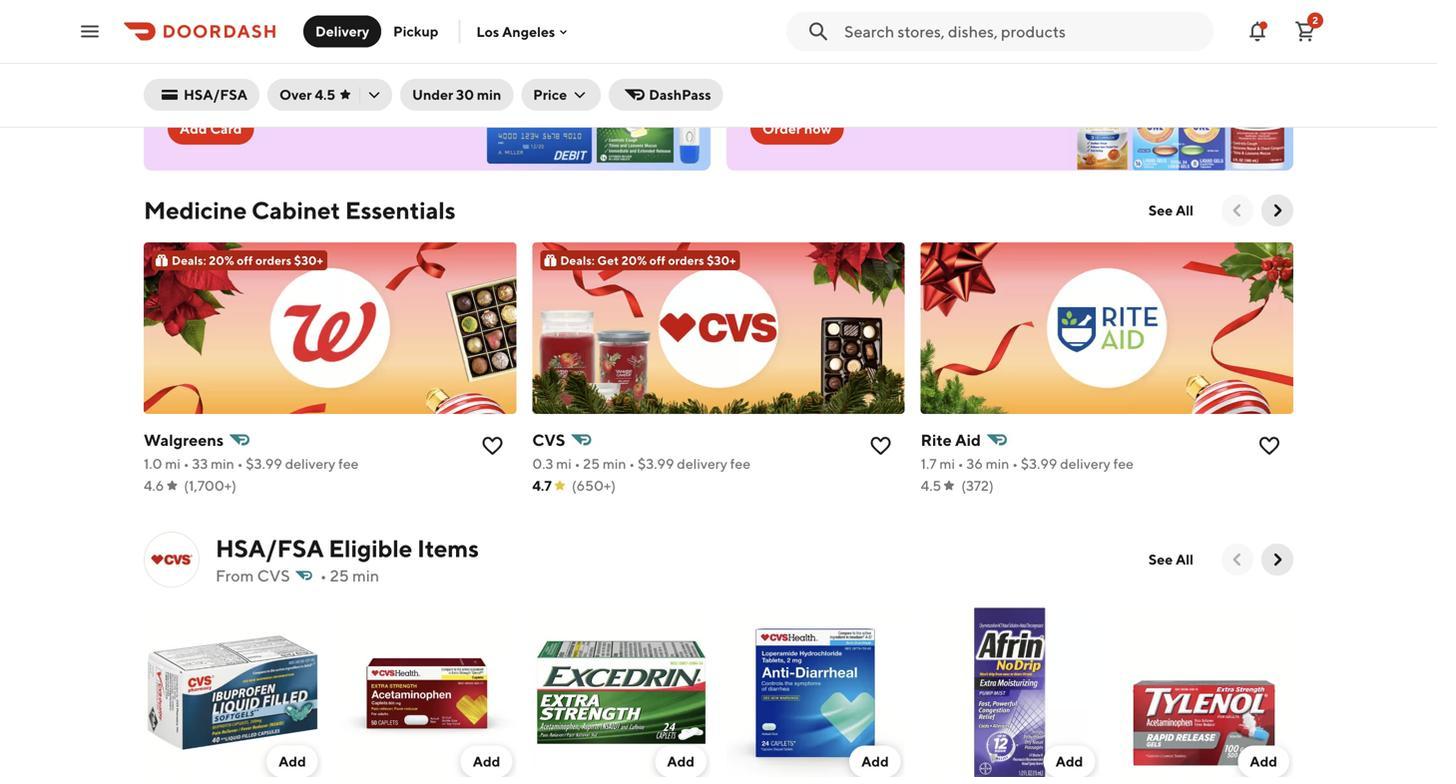 Task type: locate. For each thing, give the bounding box(es) containing it.
hsa/fsa up "from cvs"
[[216, 535, 324, 563]]

eligible
[[329, 535, 413, 563]]

min up '(650+)'
[[603, 456, 626, 472]]

medicine up deals: 20% off orders $30+
[[144, 196, 247, 225]]

• left 36
[[958, 456, 964, 472]]

see all link left previous button of carousel icon
[[1137, 544, 1206, 576]]

deals: for cvs
[[560, 254, 595, 268]]

3 fee from the left
[[1114, 456, 1134, 472]]

medicine inside medicine for every symptom save $3 on select mucinex items.  now - 12/31. terms apply.
[[751, 29, 838, 52]]

0 horizontal spatial 4.5
[[315, 86, 335, 103]]

0 horizontal spatial $30+
[[294, 254, 323, 268]]

4.5 down 1.7
[[921, 478, 942, 494]]

on
[[370, 62, 386, 79], [803, 62, 819, 79]]

walgreens
[[144, 431, 224, 450]]

1 see all from the top
[[1149, 202, 1194, 219]]

next button of carousel image
[[1268, 550, 1288, 570]]

0 horizontal spatial orders
[[255, 254, 292, 268]]

hsa/fsa button
[[144, 79, 260, 111]]

over 4.5
[[280, 86, 335, 103]]

3 $3.99 from the left
[[1021, 456, 1058, 472]]

1 horizontal spatial $3.99
[[638, 456, 674, 472]]

1 vertical spatial all
[[1176, 552, 1194, 568]]

on right save
[[370, 62, 386, 79]]

min right 30
[[477, 86, 501, 103]]

on inside medicine for every symptom save $3 on select mucinex items.  now - 12/31. terms apply.
[[803, 62, 819, 79]]

mi right 0.3
[[556, 456, 572, 472]]

2 see from the top
[[1149, 552, 1173, 568]]

essentials
[[345, 196, 456, 225]]

1 vertical spatial see all
[[1149, 552, 1194, 568]]

see all
[[1149, 202, 1194, 219], [1149, 552, 1194, 568]]

stop
[[258, 29, 299, 52]]

add
[[180, 120, 207, 137], [279, 754, 306, 770], [473, 754, 500, 770], [667, 754, 695, 770], [862, 754, 889, 770], [1056, 754, 1084, 770], [1250, 754, 1278, 770]]

delivery for cvs
[[677, 456, 728, 472]]

notification bell image
[[1246, 19, 1270, 43]]

fee for cvs
[[730, 456, 751, 472]]

cabinet
[[252, 196, 340, 225]]

1 vertical spatial 25
[[330, 567, 349, 586]]

see left previous button of carousel icon
[[1149, 552, 1173, 568]]

1 horizontal spatial 4.5
[[921, 478, 942, 494]]

all left previous button of carousel image
[[1176, 202, 1194, 219]]

1 on from the left
[[370, 62, 386, 79]]

2 off from the left
[[650, 254, 666, 268]]

1 see all link from the top
[[1137, 195, 1206, 227]]

from
[[216, 567, 254, 586]]

0 vertical spatial 25
[[583, 456, 600, 472]]

orders
[[255, 254, 292, 268], [668, 254, 704, 268]]

2 horizontal spatial fee
[[1114, 456, 1134, 472]]

0 horizontal spatial 20%
[[209, 254, 234, 268]]

see all link
[[1137, 195, 1206, 227], [1137, 544, 1206, 576]]

25 down 'hsa/fsa eligible items'
[[330, 567, 349, 586]]

2 deals: from the left
[[560, 254, 595, 268]]

medicine up $3
[[751, 29, 838, 52]]

previous button of carousel image
[[1228, 201, 1248, 221]]

1 vertical spatial 4.5
[[921, 478, 942, 494]]

select
[[822, 62, 860, 79]]

see left previous button of carousel image
[[1149, 202, 1173, 219]]

2 all from the top
[[1176, 552, 1194, 568]]

save
[[339, 62, 367, 79]]

3 delivery from the left
[[1060, 456, 1111, 472]]

your
[[168, 29, 211, 52]]

1 vertical spatial medicine
[[144, 196, 247, 225]]

1 mi from the left
[[165, 456, 181, 472]]

min right 36
[[986, 456, 1010, 472]]

1 horizontal spatial 20%
[[622, 254, 647, 268]]

2 on from the left
[[803, 62, 819, 79]]

2 fee from the left
[[730, 456, 751, 472]]

all
[[1176, 202, 1194, 219], [1176, 552, 1194, 568]]

cvs up 0.3
[[532, 431, 566, 450]]

off down cabinet in the left top of the page
[[237, 254, 253, 268]]

order now button
[[751, 113, 844, 145]]

use
[[168, 62, 192, 79]]

• 25 min
[[320, 567, 379, 586]]

0 horizontal spatial deals:
[[172, 254, 206, 268]]

2 mi from the left
[[556, 456, 572, 472]]

see all link for previous button of carousel image
[[1137, 195, 1206, 227]]

1 horizontal spatial off
[[650, 254, 666, 268]]

hsa/fsa down the your
[[184, 86, 248, 103]]

Store search: begin typing to search for stores available on DoorDash text field
[[845, 20, 1202, 42]]

see all left previous button of carousel image
[[1149, 202, 1194, 219]]

min right "33"
[[211, 456, 234, 472]]

•
[[183, 456, 189, 472], [237, 456, 243, 472], [575, 456, 581, 472], [629, 456, 635, 472], [958, 456, 964, 472], [1013, 456, 1018, 472], [320, 567, 327, 586]]

1 horizontal spatial mi
[[556, 456, 572, 472]]

1 horizontal spatial medicine
[[751, 29, 838, 52]]

$3.99 for walgreens
[[246, 456, 282, 472]]

(1,700+)
[[184, 478, 236, 494]]

deals:
[[172, 254, 206, 268], [560, 254, 595, 268]]

4.5
[[315, 86, 335, 103], [921, 478, 942, 494]]

0 horizontal spatial 25
[[330, 567, 349, 586]]

0 horizontal spatial on
[[370, 62, 386, 79]]

all left previous button of carousel icon
[[1176, 552, 1194, 568]]

2 see all link from the top
[[1137, 544, 1206, 576]]

cvs health ibuprofen liquid filled capsules 200 mg softgels (40 ct) image
[[144, 604, 322, 778]]

0 vertical spatial all
[[1176, 202, 1194, 219]]

1 horizontal spatial 25
[[583, 456, 600, 472]]

2 $3.99 from the left
[[638, 456, 674, 472]]

get
[[598, 254, 619, 268]]

see all left previous button of carousel icon
[[1149, 552, 1194, 568]]

min for cvs
[[603, 456, 626, 472]]

fee
[[338, 456, 359, 472], [730, 456, 751, 472], [1114, 456, 1134, 472]]

mi
[[165, 456, 181, 472], [556, 456, 572, 472], [940, 456, 955, 472]]

0 horizontal spatial fee
[[338, 456, 359, 472]]

$3.99
[[246, 456, 282, 472], [638, 456, 674, 472], [1021, 456, 1058, 472]]

1 $3.99 from the left
[[246, 456, 282, 472]]

0 horizontal spatial off
[[237, 254, 253, 268]]

cvs
[[532, 431, 566, 450], [257, 567, 290, 586]]

4.6
[[144, 478, 164, 494]]

25 up '(650+)'
[[583, 456, 600, 472]]

add for cvs health ibuprofen liquid filled capsules 200 mg softgels (40 ct) image at the bottom left of page
[[279, 754, 306, 770]]

add button
[[267, 746, 318, 778], [267, 746, 318, 778], [461, 746, 512, 778], [461, 746, 512, 778], [655, 746, 707, 778], [655, 746, 707, 778], [850, 746, 901, 778], [850, 746, 901, 778], [1044, 746, 1095, 778], [1044, 746, 1095, 778], [1238, 746, 1290, 778], [1238, 746, 1290, 778]]

on right $3
[[803, 62, 819, 79]]

0 vertical spatial see
[[1149, 202, 1173, 219]]

orders right get
[[668, 254, 704, 268]]

2 see all from the top
[[1149, 552, 1194, 568]]

shop
[[399, 29, 444, 52]]

los
[[477, 23, 499, 40]]

2 20% from the left
[[622, 254, 647, 268]]

fee for walgreens
[[338, 456, 359, 472]]

1 horizontal spatial on
[[803, 62, 819, 79]]

1 vertical spatial see
[[1149, 552, 1173, 568]]

mi right 1.0
[[165, 456, 181, 472]]

see all link left previous button of carousel image
[[1137, 195, 1206, 227]]

see all link for previous button of carousel icon
[[1137, 544, 1206, 576]]

medicine
[[751, 29, 838, 52], [144, 196, 247, 225]]

3 mi from the left
[[940, 456, 955, 472]]

1 fee from the left
[[338, 456, 359, 472]]

1 horizontal spatial deals:
[[560, 254, 595, 268]]

delivery for walgreens
[[285, 456, 336, 472]]

mi for walgreens
[[165, 456, 181, 472]]

1 horizontal spatial orders
[[668, 254, 704, 268]]

0 vertical spatial medicine
[[751, 29, 838, 52]]

$30+
[[294, 254, 323, 268], [707, 254, 736, 268]]

mi right 1.7
[[940, 456, 955, 472]]

medicine for medicine cabinet essentials
[[144, 196, 247, 225]]

medicine for every symptom save $3 on select mucinex items.  now - 12/31. terms apply.
[[751, 29, 1039, 99]]

0 horizontal spatial medicine
[[144, 196, 247, 225]]

orders down cabinet in the left top of the page
[[255, 254, 292, 268]]

add for afrin no drip extra moisturizing nasal pump mist (0.5 oz) 'image'
[[1056, 754, 1084, 770]]

2 delivery from the left
[[677, 456, 728, 472]]

hsa/fsa
[[303, 29, 395, 52], [226, 62, 289, 79], [184, 86, 248, 103], [216, 535, 324, 563]]

off right get
[[650, 254, 666, 268]]

cvs right from
[[257, 567, 290, 586]]

all for previous button of carousel icon see all link
[[1176, 552, 1194, 568]]

2 horizontal spatial $3.99
[[1021, 456, 1058, 472]]

2 horizontal spatial mi
[[940, 456, 955, 472]]

1 deals: from the left
[[172, 254, 206, 268]]

0 vertical spatial see all
[[1149, 202, 1194, 219]]

all for see all link related to previous button of carousel image
[[1176, 202, 1194, 219]]

20%
[[209, 254, 234, 268], [622, 254, 647, 268]]

• right "33"
[[237, 456, 243, 472]]

20% right get
[[622, 254, 647, 268]]

mi for cvs
[[556, 456, 572, 472]]

1 delivery from the left
[[285, 456, 336, 472]]

add for cvs health loperamide hydrochloride anti-diarrheal 2 mg tablets (12 ct) image
[[862, 754, 889, 770]]

next button of carousel image
[[1268, 201, 1288, 221]]

1.0 mi • 33 min • $3.99 delivery fee
[[144, 456, 359, 472]]

your one-stop hsa/fsa shop use your hsa/fsa card to save on health essentials.
[[168, 29, 444, 99]]

4.5 down to
[[315, 86, 335, 103]]

0 vertical spatial see all link
[[1137, 195, 1206, 227]]

1 vertical spatial see all link
[[1137, 544, 1206, 576]]

save
[[751, 62, 781, 79]]

1 all from the top
[[1176, 202, 1194, 219]]

• down 'hsa/fsa eligible items'
[[320, 567, 327, 586]]

0 horizontal spatial $3.99
[[246, 456, 282, 472]]

1 see from the top
[[1149, 202, 1173, 219]]

rite
[[921, 431, 952, 450]]

1 horizontal spatial delivery
[[677, 456, 728, 472]]

1 horizontal spatial cvs
[[532, 431, 566, 450]]

hsa/fsa inside 'button'
[[184, 86, 248, 103]]

to
[[323, 62, 336, 79]]

open menu image
[[78, 19, 102, 43]]

min
[[477, 86, 501, 103], [211, 456, 234, 472], [603, 456, 626, 472], [986, 456, 1010, 472], [352, 567, 379, 586]]

25
[[583, 456, 600, 472], [330, 567, 349, 586]]

2 horizontal spatial delivery
[[1060, 456, 1111, 472]]

20% down medicine cabinet essentials "link"
[[209, 254, 234, 268]]

1 horizontal spatial fee
[[730, 456, 751, 472]]

medicine inside medicine cabinet essentials "link"
[[144, 196, 247, 225]]

1 horizontal spatial $30+
[[707, 254, 736, 268]]

0 horizontal spatial delivery
[[285, 456, 336, 472]]

see all for previous button of carousel image
[[1149, 202, 1194, 219]]

angeles
[[502, 23, 555, 40]]

1.7
[[921, 456, 937, 472]]

0 horizontal spatial mi
[[165, 456, 181, 472]]

0 vertical spatial 4.5
[[315, 86, 335, 103]]

1 vertical spatial cvs
[[257, 567, 290, 586]]

0 vertical spatial cvs
[[532, 431, 566, 450]]

los angeles
[[477, 23, 555, 40]]

medicine cabinet essentials link
[[144, 195, 456, 227]]

add inside button
[[180, 120, 207, 137]]

see
[[1149, 202, 1173, 219], [1149, 552, 1173, 568]]

for
[[842, 29, 868, 52]]

off
[[237, 254, 253, 268], [650, 254, 666, 268]]



Task type: vqa. For each thing, say whether or not it's contained in the screenshot.
Mucinex
yes



Task type: describe. For each thing, give the bounding box(es) containing it.
mucinex
[[863, 62, 918, 79]]

add card
[[180, 120, 242, 137]]

• left "33"
[[183, 456, 189, 472]]

deals: for walgreens
[[172, 254, 206, 268]]

4.5 inside button
[[315, 86, 335, 103]]

hsa/fsa up save
[[303, 29, 395, 52]]

cvs health extra strength pain relief acetaminophen 500mg caplets (50 ct) image
[[338, 604, 516, 778]]

hsa/fsa down one- on the top left
[[226, 62, 289, 79]]

card
[[292, 62, 320, 79]]

afrin no drip extra moisturizing nasal pump mist (0.5 oz) image
[[921, 604, 1099, 778]]

rite aid
[[921, 431, 981, 450]]

2
[[1313, 14, 1319, 26]]

apply.
[[791, 82, 829, 99]]

0 horizontal spatial cvs
[[257, 567, 290, 586]]

2 $30+ from the left
[[707, 254, 736, 268]]

mi for rite aid
[[940, 456, 955, 472]]

• right 0.3
[[629, 456, 635, 472]]

(372)
[[962, 478, 994, 494]]

from cvs
[[216, 567, 290, 586]]

1 20% from the left
[[209, 254, 234, 268]]

min for rite aid
[[986, 456, 1010, 472]]

add card button
[[168, 113, 254, 145]]

tylenol extra strength rapid release 500 mg gelcaps (100 ct) image
[[1115, 604, 1294, 778]]

dashpass button
[[609, 79, 723, 111]]

deals: get 20% off orders $30+
[[560, 254, 736, 268]]

36
[[967, 456, 983, 472]]

min for walgreens
[[211, 456, 234, 472]]

now
[[805, 120, 832, 137]]

on inside your one-stop hsa/fsa shop use your hsa/fsa card to save on health essentials.
[[370, 62, 386, 79]]

30
[[456, 86, 474, 103]]

one-
[[215, 29, 258, 52]]

• right 36
[[1013, 456, 1018, 472]]

$3.99 for cvs
[[638, 456, 674, 472]]

min inside button
[[477, 86, 501, 103]]

add for cvs health extra strength pain relief acetaminophen 500mg caplets (50 ct) image
[[473, 754, 500, 770]]

2 orders from the left
[[668, 254, 704, 268]]

medicine cabinet essentials
[[144, 196, 456, 225]]

4.7
[[532, 478, 552, 494]]

every
[[872, 29, 923, 52]]

dashpass
[[649, 86, 711, 103]]

min down eligible
[[352, 567, 379, 586]]

$3
[[784, 62, 800, 79]]

delivery button
[[303, 15, 381, 47]]

see for previous button of carousel image
[[1149, 202, 1173, 219]]

0.3 mi • 25 min • $3.99 delivery fee
[[532, 456, 751, 472]]

cvs health loperamide hydrochloride anti-diarrheal 2 mg tablets (12 ct) image
[[727, 604, 905, 778]]

1 orders from the left
[[255, 254, 292, 268]]

now
[[961, 62, 991, 79]]

pickup button
[[381, 15, 451, 47]]

los angeles button
[[477, 23, 571, 40]]

fee for rite aid
[[1114, 456, 1134, 472]]

items
[[417, 535, 479, 563]]

(650+)
[[572, 478, 616, 494]]

hsa/fsa eligible items
[[216, 535, 479, 563]]

1.7 mi • 36 min • $3.99 delivery fee
[[921, 456, 1134, 472]]

health
[[389, 62, 429, 79]]

items.
[[920, 62, 958, 79]]

price
[[533, 86, 567, 103]]

under
[[412, 86, 453, 103]]

see all for previous button of carousel icon
[[1149, 552, 1194, 568]]

your
[[195, 62, 223, 79]]

add for excedrin extra strength headache pain relief caplets (24 ct) image
[[667, 754, 695, 770]]

0.3
[[532, 456, 554, 472]]

add for tylenol extra strength rapid release 500 mg gelcaps (100 ct) image
[[1250, 754, 1278, 770]]

delivery
[[315, 23, 369, 39]]

previous button of carousel image
[[1228, 550, 1248, 570]]

over
[[280, 86, 312, 103]]

1.0
[[144, 456, 162, 472]]

over 4.5 button
[[268, 79, 392, 111]]

aid
[[955, 431, 981, 450]]

under 30 min
[[412, 86, 501, 103]]

2 button
[[1286, 11, 1326, 51]]

under 30 min button
[[400, 79, 513, 111]]

order
[[763, 120, 802, 137]]

1 items, open order cart image
[[1294, 19, 1318, 43]]

33
[[192, 456, 208, 472]]

card
[[210, 120, 242, 137]]

12/31.
[[1002, 62, 1039, 79]]

-
[[994, 62, 1000, 79]]

medicine for medicine for every symptom save $3 on select mucinex items.  now - 12/31. terms apply.
[[751, 29, 838, 52]]

$3.99 for rite aid
[[1021, 456, 1058, 472]]

see for previous button of carousel icon
[[1149, 552, 1173, 568]]

excedrin extra strength headache pain relief caplets (24 ct) image
[[532, 604, 711, 778]]

1 $30+ from the left
[[294, 254, 323, 268]]

order now
[[763, 120, 832, 137]]

essentials.
[[168, 82, 233, 99]]

pickup
[[393, 23, 439, 39]]

price button
[[521, 79, 601, 111]]

1 off from the left
[[237, 254, 253, 268]]

terms
[[751, 82, 789, 99]]

symptom
[[927, 29, 1014, 52]]

delivery for rite aid
[[1060, 456, 1111, 472]]

deals: 20% off orders $30+
[[172, 254, 323, 268]]

• up '(650+)'
[[575, 456, 581, 472]]



